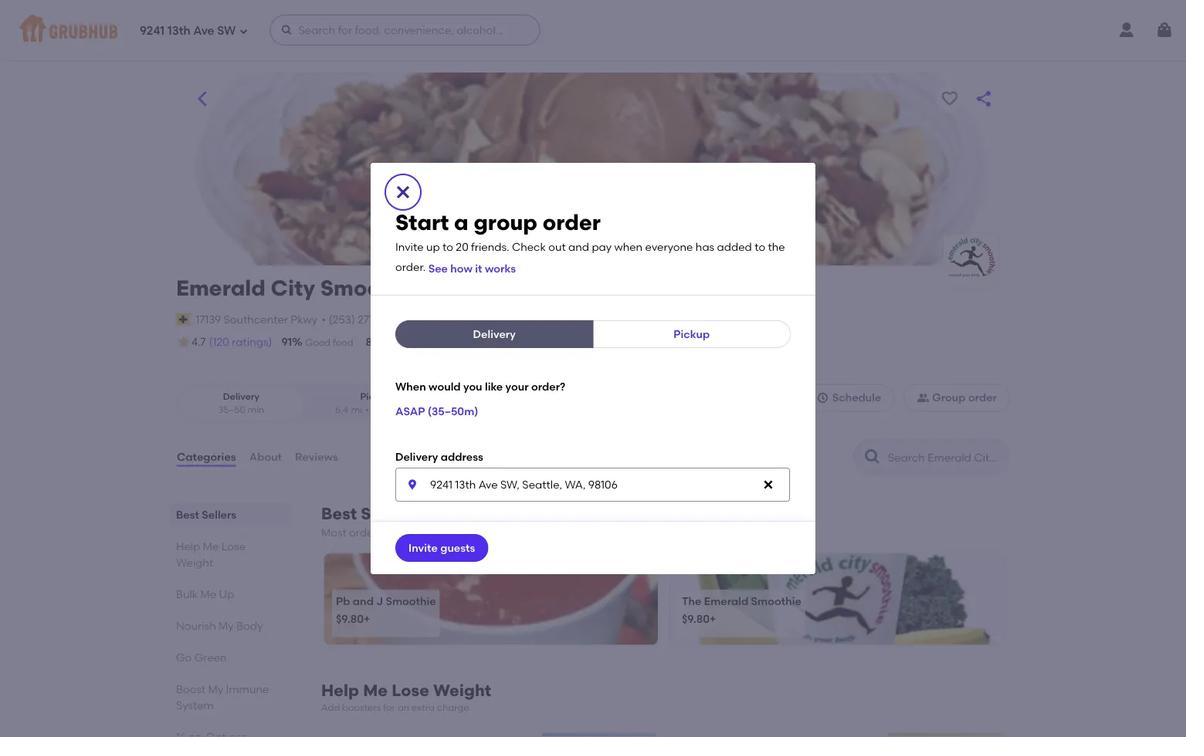 Task type: describe. For each thing, give the bounding box(es) containing it.
pay
[[592, 240, 612, 253]]

when
[[395, 380, 426, 393]]

pickup button
[[593, 320, 791, 348]]

Search Address search field
[[395, 468, 790, 502]]

sellers for best sellers
[[202, 508, 236, 521]]

fruity supreme smoothie image
[[888, 733, 1004, 737]]

boost
[[176, 683, 206, 696]]

save this restaurant button
[[936, 85, 964, 113]]

for
[[383, 702, 395, 713]]

me for bulk me up
[[200, 588, 216, 601]]

categories button
[[176, 429, 237, 485]]

charge.
[[437, 702, 471, 713]]

lose for help me lose weight add boosters for an extra charge.
[[392, 681, 429, 700]]

4648
[[378, 313, 404, 326]]

$9.80 inside the 'the emerald smoothie $9.80 +'
[[682, 613, 710, 626]]

smoothie for the emerald smoothie $9.80 +
[[751, 594, 801, 608]]

asap
[[395, 405, 425, 418]]

grubhub
[[409, 526, 456, 539]]

it
[[475, 262, 482, 275]]

j
[[376, 594, 383, 608]]

9241
[[140, 24, 165, 38]]

schedule
[[832, 391, 881, 404]]

city
[[271, 275, 315, 301]]

the emerald smoothie $9.80 +
[[682, 594, 801, 626]]

min inside the pickup 6.4 mi • 10–20 min
[[400, 404, 416, 416]]

green
[[194, 651, 227, 664]]

option group containing delivery 35–50 min
[[176, 384, 441, 423]]

correct order
[[503, 337, 564, 348]]

boost my immune system
[[176, 683, 269, 712]]

a
[[454, 210, 469, 235]]

on
[[393, 526, 407, 539]]

2 to from the left
[[755, 240, 765, 253]]

35–50
[[218, 404, 245, 416]]

body
[[236, 619, 263, 633]]

and inside start a group order invite up to 20 friends. check out and pay when everyone has added to the order.
[[568, 240, 589, 253]]

emerald city smoothie logo image
[[944, 235, 998, 289]]

best sellers
[[176, 508, 236, 521]]

group
[[932, 391, 966, 404]]

star icon image
[[176, 334, 192, 350]]

sw
[[217, 24, 236, 38]]

svg image inside main navigation navigation
[[281, 24, 293, 36]]

my for nourish
[[219, 619, 234, 633]]

17139 southcenter pkwy button
[[195, 311, 318, 328]]

most
[[321, 526, 346, 539]]

invite guests
[[409, 542, 475, 555]]

pb and j smoothie $9.80 +
[[336, 594, 436, 626]]

delivery address
[[395, 451, 483, 464]]

schedule button
[[804, 384, 894, 412]]

share icon image
[[975, 90, 993, 108]]

order for correct order
[[540, 337, 564, 348]]

pkwy
[[291, 313, 318, 326]]

nourish my body
[[176, 619, 263, 633]]

how
[[450, 262, 473, 275]]

when would you like your order?
[[395, 380, 565, 393]]

about button
[[248, 429, 283, 485]]

svg image inside schedule button
[[817, 392, 829, 404]]

(35–50m)
[[428, 405, 478, 418]]

ratings)
[[232, 336, 272, 349]]

sellers for best sellers most ordered on grubhub
[[361, 504, 415, 524]]

out
[[548, 240, 566, 253]]

best sellers tab
[[176, 507, 284, 523]]

delivery for delivery address
[[395, 451, 438, 464]]

group order button
[[904, 384, 1010, 412]]

(253) 277-4648 button
[[329, 312, 404, 327]]

see
[[428, 262, 448, 275]]

me for help me lose weight
[[203, 540, 219, 553]]

up
[[426, 240, 440, 253]]

invite guests button
[[395, 534, 488, 562]]

pickup 6.4 mi • 10–20 min
[[335, 391, 416, 416]]

ave
[[193, 24, 214, 38]]

+ inside the 'the emerald smoothie $9.80 +'
[[710, 613, 716, 626]]

delivery 35–50 min
[[218, 391, 264, 416]]

pb
[[336, 594, 350, 608]]

has
[[696, 240, 714, 253]]

categories
[[177, 451, 236, 464]]

address
[[441, 451, 483, 464]]

order.
[[395, 261, 426, 274]]

main navigation navigation
[[0, 0, 1186, 60]]

help me lose weight
[[176, 540, 246, 569]]

time
[[407, 337, 428, 348]]

17139 southcenter pkwy
[[196, 313, 318, 326]]

asap (35–50m) button
[[395, 397, 478, 425]]

13th
[[167, 24, 190, 38]]

add
[[321, 702, 340, 713]]

best for best sellers
[[176, 508, 199, 521]]

added
[[717, 240, 752, 253]]

bulk
[[176, 588, 198, 601]]

min inside delivery 35–50 min
[[248, 404, 264, 416]]



Task type: locate. For each thing, give the bounding box(es) containing it.
17139
[[196, 313, 221, 326]]

1 $9.80 from the left
[[336, 613, 364, 626]]

help inside 'help me lose weight add boosters for an extra charge.'
[[321, 681, 359, 700]]

+ inside pb and j smoothie $9.80 +
[[364, 613, 370, 626]]

bulk me up tab
[[176, 586, 284, 602]]

my
[[219, 619, 234, 633], [208, 683, 223, 696]]

my left body
[[219, 619, 234, 633]]

southcenter
[[224, 313, 288, 326]]

0 horizontal spatial delivery
[[223, 391, 260, 402]]

• left the (253)
[[321, 313, 326, 326]]

0 horizontal spatial and
[[353, 594, 374, 608]]

1 horizontal spatial $9.80
[[682, 613, 710, 626]]

0 vertical spatial my
[[219, 619, 234, 633]]

and inside pb and j smoothie $9.80 +
[[353, 594, 374, 608]]

1 horizontal spatial weight
[[433, 681, 491, 700]]

order for group order
[[968, 391, 997, 404]]

sellers
[[361, 504, 415, 524], [202, 508, 236, 521]]

weight up the bulk
[[176, 556, 213, 569]]

my inside boost my immune system
[[208, 683, 223, 696]]

reviews button
[[294, 429, 339, 485]]

delivery
[[473, 328, 516, 341], [223, 391, 260, 402], [395, 451, 438, 464]]

sellers up help me lose weight
[[202, 508, 236, 521]]

order?
[[531, 380, 565, 393]]

like
[[485, 380, 503, 393]]

best sellers most ordered on grubhub
[[321, 504, 456, 539]]

min right 35–50
[[248, 404, 264, 416]]

1 horizontal spatial emerald
[[704, 594, 748, 608]]

help me lose weight add boosters for an extra charge.
[[321, 681, 491, 713]]

delivery for delivery
[[473, 328, 516, 341]]

order right correct
[[540, 337, 564, 348]]

6.4
[[335, 404, 348, 416]]

smoothie inside the 'the emerald smoothie $9.80 +'
[[751, 594, 801, 608]]

sellers up on
[[361, 504, 415, 524]]

guests
[[440, 542, 475, 555]]

weight inside help me lose weight
[[176, 556, 213, 569]]

svg image left 'schedule'
[[817, 392, 829, 404]]

2 horizontal spatial svg image
[[817, 392, 829, 404]]

277-
[[358, 313, 379, 326]]

me left up
[[200, 588, 216, 601]]

good food
[[305, 337, 353, 348]]

+
[[364, 613, 370, 626], [710, 613, 716, 626]]

ordered
[[349, 526, 391, 539]]

emerald inside the 'the emerald smoothie $9.80 +'
[[704, 594, 748, 608]]

1 vertical spatial svg image
[[817, 392, 829, 404]]

sellers inside best sellers most ordered on grubhub
[[361, 504, 415, 524]]

my right boost
[[208, 683, 223, 696]]

friends.
[[471, 240, 509, 253]]

delivery inside button
[[473, 328, 516, 341]]

go green tab
[[176, 650, 284, 666]]

help down best sellers
[[176, 540, 200, 553]]

me inside tab
[[200, 588, 216, 601]]

emerald
[[176, 275, 266, 301], [704, 594, 748, 608]]

1 vertical spatial weight
[[433, 681, 491, 700]]

2 horizontal spatial delivery
[[473, 328, 516, 341]]

pickup for pickup 6.4 mi • 10–20 min
[[360, 391, 391, 402]]

to left the
[[755, 240, 765, 253]]

smoothie for emerald city smoothie
[[320, 275, 422, 301]]

93
[[477, 336, 490, 349]]

save this restaurant image
[[941, 90, 959, 108]]

svg image down the delivery address
[[406, 479, 419, 491]]

0 horizontal spatial lose
[[221, 540, 246, 553]]

2 min from the left
[[400, 404, 416, 416]]

weight for help me lose weight
[[176, 556, 213, 569]]

sellers inside tab
[[202, 508, 236, 521]]

1 vertical spatial •
[[365, 404, 369, 416]]

my for boost
[[208, 683, 223, 696]]

Search Emerald City Smoothie search field
[[887, 450, 1005, 465]]

delivery button
[[395, 320, 593, 348]]

1 vertical spatial pickup
[[360, 391, 391, 402]]

91
[[281, 336, 292, 349]]

1 vertical spatial order
[[540, 337, 564, 348]]

0 horizontal spatial min
[[248, 404, 264, 416]]

• (253) 277-4648
[[321, 313, 404, 326]]

0 vertical spatial delivery
[[473, 328, 516, 341]]

1 vertical spatial and
[[353, 594, 374, 608]]

0 horizontal spatial svg image
[[281, 24, 293, 36]]

me inside 'help me lose weight add boosters for an extra charge.'
[[363, 681, 388, 700]]

4.7
[[192, 336, 206, 349]]

1 horizontal spatial delivery
[[395, 451, 438, 464]]

0 vertical spatial emerald
[[176, 275, 266, 301]]

order right "group" on the bottom right of the page
[[968, 391, 997, 404]]

svg image
[[1155, 21, 1174, 39], [239, 27, 248, 36], [394, 183, 412, 201], [762, 479, 775, 491]]

help me lose weight tab
[[176, 538, 284, 571]]

$9.80 down the
[[682, 613, 710, 626]]

on
[[392, 337, 405, 348]]

see how it works
[[428, 262, 516, 275]]

0 horizontal spatial best
[[176, 508, 199, 521]]

caret left icon image
[[193, 90, 212, 108]]

and left j
[[353, 594, 374, 608]]

0 vertical spatial invite
[[395, 240, 424, 253]]

0 vertical spatial help
[[176, 540, 200, 553]]

1 vertical spatial delivery
[[223, 391, 260, 402]]

nourish my body tab
[[176, 618, 284, 634]]

to
[[443, 240, 453, 253], [755, 240, 765, 253]]

delivery
[[430, 337, 465, 348]]

delivery inside delivery 35–50 min
[[223, 391, 260, 402]]

$9.80 inside pb and j smoothie $9.80 +
[[336, 613, 364, 626]]

everyone
[[645, 240, 693, 253]]

an
[[398, 702, 409, 713]]

immune
[[226, 683, 269, 696]]

0 vertical spatial •
[[321, 313, 326, 326]]

1 horizontal spatial sellers
[[361, 504, 415, 524]]

pickup
[[674, 328, 710, 341], [360, 391, 391, 402]]

0 horizontal spatial help
[[176, 540, 200, 553]]

help
[[176, 540, 200, 553], [321, 681, 359, 700]]

1 horizontal spatial help
[[321, 681, 359, 700]]

1 horizontal spatial min
[[400, 404, 416, 416]]

delivery up 35–50
[[223, 391, 260, 402]]

delivery for delivery 35–50 min
[[223, 391, 260, 402]]

about
[[249, 451, 282, 464]]

invite down 'grubhub'
[[409, 542, 438, 555]]

help inside help me lose weight
[[176, 540, 200, 553]]

0 horizontal spatial emerald
[[176, 275, 266, 301]]

emerald right the
[[704, 594, 748, 608]]

2 vertical spatial delivery
[[395, 451, 438, 464]]

lose down best sellers tab
[[221, 540, 246, 553]]

help for help me lose weight
[[176, 540, 200, 553]]

0 horizontal spatial pickup
[[360, 391, 391, 402]]

help up add
[[321, 681, 359, 700]]

0 vertical spatial me
[[203, 540, 219, 553]]

pickup inside button
[[674, 328, 710, 341]]

delivery left address
[[395, 451, 438, 464]]

lose inside help me lose weight
[[221, 540, 246, 553]]

0 horizontal spatial sellers
[[202, 508, 236, 521]]

• inside the pickup 6.4 mi • 10–20 min
[[365, 404, 369, 416]]

lose
[[221, 540, 246, 553], [392, 681, 429, 700]]

the
[[768, 240, 785, 253]]

mi
[[351, 404, 362, 416]]

order up out
[[543, 210, 601, 235]]

best
[[321, 504, 357, 524], [176, 508, 199, 521]]

1 vertical spatial invite
[[409, 542, 438, 555]]

1 horizontal spatial pickup
[[674, 328, 710, 341]]

20
[[456, 240, 469, 253]]

invite up order.
[[395, 240, 424, 253]]

1 vertical spatial my
[[208, 683, 223, 696]]

order inside start a group order invite up to 20 friends. check out and pay when everyone has added to the order.
[[543, 210, 601, 235]]

weight for help me lose weight add boosters for an extra charge.
[[433, 681, 491, 700]]

1 vertical spatial me
[[200, 588, 216, 601]]

1 horizontal spatial lose
[[392, 681, 429, 700]]

$9.80 down pb at the bottom
[[336, 613, 364, 626]]

0 horizontal spatial to
[[443, 240, 453, 253]]

and right out
[[568, 240, 589, 253]]

invite
[[395, 240, 424, 253], [409, 542, 438, 555]]

pickup inside the pickup 6.4 mi • 10–20 min
[[360, 391, 391, 402]]

2 + from the left
[[710, 613, 716, 626]]

(253)
[[329, 313, 355, 326]]

food
[[333, 337, 353, 348]]

lose inside 'help me lose weight add boosters for an extra charge.'
[[392, 681, 429, 700]]

0 horizontal spatial weight
[[176, 556, 213, 569]]

delivery right delivery
[[473, 328, 516, 341]]

best inside tab
[[176, 508, 199, 521]]

best for best sellers most ordered on grubhub
[[321, 504, 357, 524]]

(120 ratings)
[[209, 336, 272, 349]]

lose for help me lose weight
[[221, 540, 246, 553]]

1 + from the left
[[364, 613, 370, 626]]

start
[[395, 210, 449, 235]]

2 $9.80 from the left
[[682, 613, 710, 626]]

works
[[485, 262, 516, 275]]

2 vertical spatial order
[[968, 391, 997, 404]]

best inside best sellers most ordered on grubhub
[[321, 504, 357, 524]]

1 horizontal spatial best
[[321, 504, 357, 524]]

0 vertical spatial pickup
[[674, 328, 710, 341]]

bulk me up
[[176, 588, 234, 601]]

order
[[543, 210, 601, 235], [540, 337, 564, 348], [968, 391, 997, 404]]

lose up an
[[392, 681, 429, 700]]

go green
[[176, 651, 227, 664]]

invite inside invite guests button
[[409, 542, 438, 555]]

the
[[682, 594, 702, 608]]

invite inside start a group order invite up to 20 friends. check out and pay when everyone has added to the order.
[[395, 240, 424, 253]]

good
[[305, 337, 331, 348]]

0 horizontal spatial $9.80
[[336, 613, 364, 626]]

min right 10–20
[[400, 404, 416, 416]]

you
[[463, 380, 482, 393]]

to left the 20
[[443, 240, 453, 253]]

boost my immune system tab
[[176, 681, 284, 714]]

me
[[203, 540, 219, 553], [200, 588, 216, 601], [363, 681, 388, 700]]

when
[[614, 240, 643, 253]]

1 horizontal spatial to
[[755, 240, 765, 253]]

system
[[176, 699, 214, 712]]

1 vertical spatial lose
[[392, 681, 429, 700]]

weight inside 'help me lose weight add boosters for an extra charge.'
[[433, 681, 491, 700]]

0 horizontal spatial +
[[364, 613, 370, 626]]

subscription pass image
[[176, 313, 192, 326]]

1 vertical spatial help
[[321, 681, 359, 700]]

check
[[512, 240, 546, 253]]

0 horizontal spatial •
[[321, 313, 326, 326]]

2 vertical spatial svg image
[[406, 479, 419, 491]]

0 vertical spatial and
[[568, 240, 589, 253]]

10–20
[[372, 404, 397, 416]]

1 min from the left
[[248, 404, 264, 416]]

0 vertical spatial weight
[[176, 556, 213, 569]]

weight up charge.
[[433, 681, 491, 700]]

me for help me lose weight add boosters for an extra charge.
[[363, 681, 388, 700]]

search icon image
[[863, 448, 882, 466]]

tab
[[176, 729, 284, 737]]

1 horizontal spatial and
[[568, 240, 589, 253]]

1 horizontal spatial •
[[365, 404, 369, 416]]

1 vertical spatial emerald
[[704, 594, 748, 608]]

me inside help me lose weight
[[203, 540, 219, 553]]

1 horizontal spatial +
[[710, 613, 716, 626]]

see how it works button
[[428, 255, 516, 283]]

emerald up 17139 on the left top of the page
[[176, 275, 266, 301]]

1 to from the left
[[443, 240, 453, 253]]

me up boosters
[[363, 681, 388, 700]]

my inside tab
[[219, 619, 234, 633]]

on time delivery
[[392, 337, 465, 348]]

0 vertical spatial svg image
[[281, 24, 293, 36]]

extra
[[412, 702, 435, 713]]

0 vertical spatial lose
[[221, 540, 246, 553]]

0 vertical spatial order
[[543, 210, 601, 235]]

people icon image
[[917, 392, 929, 404]]

(120
[[209, 336, 229, 349]]

me down best sellers
[[203, 540, 219, 553]]

$9.80
[[336, 613, 364, 626], [682, 613, 710, 626]]

help for help me lose weight add boosters for an extra charge.
[[321, 681, 359, 700]]

energizer smoothie image
[[542, 733, 658, 737]]

go
[[176, 651, 192, 664]]

your
[[506, 380, 529, 393]]

option group
[[176, 384, 441, 423]]

correct
[[503, 337, 538, 348]]

asap (35–50m)
[[395, 405, 478, 418]]

best up most
[[321, 504, 357, 524]]

group
[[474, 210, 537, 235]]

2 vertical spatial me
[[363, 681, 388, 700]]

best up help me lose weight
[[176, 508, 199, 521]]

start a group order invite up to 20 friends. check out and pay when everyone has added to the order.
[[395, 210, 785, 274]]

order inside group order "button"
[[968, 391, 997, 404]]

boosters
[[342, 702, 381, 713]]

1 horizontal spatial svg image
[[406, 479, 419, 491]]

• right mi
[[365, 404, 369, 416]]

and
[[568, 240, 589, 253], [353, 594, 374, 608]]

nourish
[[176, 619, 216, 633]]

pickup for pickup
[[674, 328, 710, 341]]

svg image
[[281, 24, 293, 36], [817, 392, 829, 404], [406, 479, 419, 491]]

svg image right the sw
[[281, 24, 293, 36]]

smoothie inside pb and j smoothie $9.80 +
[[386, 594, 436, 608]]

emerald city smoothie
[[176, 275, 422, 301]]

9241 13th ave sw
[[140, 24, 236, 38]]



Task type: vqa. For each thing, say whether or not it's contained in the screenshot.
Fresh
no



